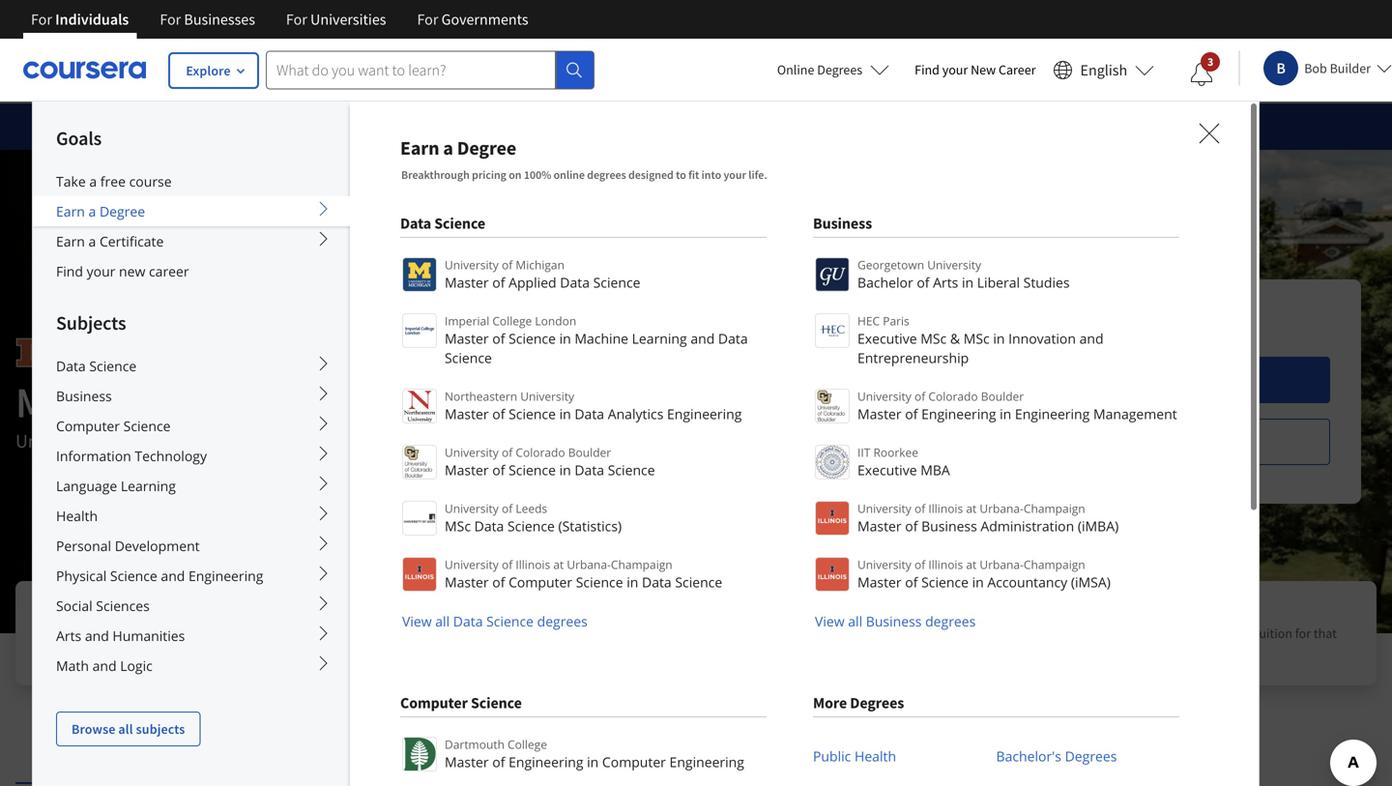 Task type: vqa. For each thing, say whether or not it's contained in the screenshot.
Public Health
yes



Task type: locate. For each thing, give the bounding box(es) containing it.
university down northeastern
[[445, 444, 499, 460]]

hours
[[439, 625, 472, 642]]

university up 'university of colorado boulder master of science in data science'
[[521, 388, 575, 404]]

for individuals
[[31, 10, 129, 29]]

coursework
[[542, 625, 608, 642]]

university up 'liberal'
[[928, 257, 982, 273]]

find for find your new career
[[915, 61, 940, 78]]

credit
[[404, 625, 436, 642]]

imperial college london master of science in machine learning and data science
[[445, 313, 748, 367]]

college inside dartmouth college master of engineering in computer engineering
[[508, 737, 547, 753]]

0 vertical spatial colorado
[[929, 388, 979, 404]]

liberal
[[978, 273, 1021, 292]]

1 horizontal spatial on
[[769, 625, 784, 642]]

university
[[445, 257, 499, 273], [928, 257, 982, 273], [521, 388, 575, 404], [858, 388, 912, 404], [15, 429, 96, 453], [445, 444, 499, 460], [445, 501, 499, 517], [858, 501, 912, 517], [445, 557, 499, 573], [858, 557, 912, 573], [129, 625, 186, 642]]

0 vertical spatial degree
[[457, 136, 517, 160]]

for for individuals
[[31, 10, 52, 29]]

that
[[1314, 625, 1338, 642]]

(imba) inside university of illinois at urbana-champaign master of business administration (imba)
[[1078, 517, 1119, 535]]

a inside earn a degree breakthrough pricing on 100% online degrees designed to fit into your life.
[[443, 136, 454, 160]]

university of colorado boulder logo image
[[815, 389, 850, 424], [402, 445, 437, 480]]

0 horizontal spatial on
[[509, 167, 522, 182]]

0 vertical spatial learning
[[632, 329, 687, 348]]

msc for in
[[921, 329, 947, 348]]

computer science button
[[33, 411, 350, 441]]

3 for from the left
[[286, 10, 307, 29]]

of inside northeastern university master of science in data analytics engineering
[[493, 405, 505, 423]]

data inside 'university of colorado boulder master of science in data science'
[[575, 461, 605, 479]]

health right public on the right
[[855, 747, 897, 766]]

degree down take a free course
[[100, 202, 145, 221]]

find your new career
[[915, 61, 1036, 78]]

0 horizontal spatial computer science
[[56, 417, 171, 435]]

1 vertical spatial health
[[855, 747, 897, 766]]

degree inside dropdown button
[[100, 202, 145, 221]]

illinois down the 'social sciences' dropdown button at the bottom of the page
[[203, 625, 240, 642]]

0 vertical spatial on
[[509, 167, 522, 182]]

1 vertical spatial executive
[[858, 461, 918, 479]]

health
[[56, 507, 98, 525], [855, 747, 897, 766]]

find
[[915, 61, 940, 78], [56, 262, 83, 281]]

1 horizontal spatial health
[[855, 747, 897, 766]]

1 horizontal spatial &
[[951, 329, 961, 348]]

university up view all business degrees link
[[858, 557, 912, 573]]

data science
[[400, 214, 486, 233], [56, 357, 137, 375]]

0 horizontal spatial university of colorado boulder logo image
[[402, 445, 437, 480]]

find left new
[[915, 61, 940, 78]]

colorado inside university of colorado boulder master of engineering in engineering management
[[929, 388, 979, 404]]

learning inside imperial college london master of science in machine learning and data science
[[632, 329, 687, 348]]

a for earn a certificate
[[89, 232, 96, 251]]

0 horizontal spatial (imba)
[[639, 375, 758, 429]]

for up what do you want to learn? text box
[[417, 10, 439, 29]]

college left careers at the bottom of page
[[508, 737, 547, 753]]

2 horizontal spatial all
[[849, 612, 863, 631]]

(imba) inside master of business administration (imba) university of illinois gies college of business
[[639, 375, 758, 429]]

illinois for master of business administration (imba)
[[929, 501, 964, 517]]

data science down breakthrough on the left of the page
[[400, 214, 486, 233]]

earn inside dropdown button
[[56, 232, 85, 251]]

university of colorado boulder logo image inside the business list
[[815, 389, 850, 424]]

iit roorkee executive mba
[[858, 444, 951, 479]]

champaign inside university of illinois at urbana-champaign master of science in accountancy (imsa)
[[1024, 557, 1086, 573]]

msc
[[921, 329, 947, 348], [964, 329, 990, 348], [445, 517, 471, 535]]

1 horizontal spatial learning
[[632, 329, 687, 348]]

social sciences
[[56, 597, 150, 615]]

for for businesses
[[160, 10, 181, 29]]

a up breakthrough on the left of the page
[[443, 136, 454, 160]]

degrees down the university of illinois at urbana-champaign master of computer science in data science
[[537, 612, 588, 631]]

travel
[[945, 625, 977, 642]]

learning
[[632, 329, 687, 348], [121, 477, 176, 495]]

msc inside university of leeds msc data science (statistics)
[[445, 517, 471, 535]]

course down each in the right of the page
[[1069, 644, 1107, 662]]

1 horizontal spatial 100%
[[728, 596, 774, 621]]

tuition
[[1255, 625, 1293, 642]]

iit
[[858, 444, 871, 460]]

4 for from the left
[[417, 10, 439, 29]]

degrees right online on the top right of the page
[[818, 61, 863, 78]]

earn a degree
[[56, 202, 145, 221]]

1 horizontal spatial boulder
[[982, 388, 1025, 404]]

studies
[[1024, 273, 1070, 292]]

university of illinois at urbana-champaign master of computer science in data science
[[445, 557, 723, 592]]

1 executive from the top
[[858, 329, 918, 348]]

university of colorado boulder logo image down northeastern university  logo
[[402, 445, 437, 480]]

executive down roorkee
[[858, 461, 918, 479]]

executive inside hec paris executive msc & msc in innovation and entrepreneurship
[[858, 329, 918, 348]]

1 vertical spatial boulder
[[569, 444, 612, 460]]

math and logic button
[[33, 651, 350, 681]]

1 horizontal spatial course
[[1069, 644, 1107, 662]]

0 vertical spatial university of colorado boulder logo image
[[815, 389, 850, 424]]

online
[[554, 167, 585, 182], [778, 596, 830, 621]]

0 horizontal spatial msc
[[445, 517, 471, 535]]

a inside each time you take a course, pay tuition for that course only
[[1179, 625, 1186, 642]]

illinois down mba at the right bottom of page
[[929, 501, 964, 517]]

data science down subjects
[[56, 357, 137, 375]]

computer right careers at the bottom of page
[[603, 753, 666, 771]]

champaign inside university of illinois at urbana-champaign master of business administration (imba)
[[1024, 501, 1086, 517]]

0 vertical spatial find
[[915, 61, 940, 78]]

of inside georgetown university bachelor of arts in liberal studies
[[917, 273, 930, 292]]

1 vertical spatial data science
[[56, 357, 137, 375]]

more
[[1124, 323, 1154, 340]]

0 vertical spatial (imba)
[[639, 375, 758, 429]]

colorado up leeds
[[516, 444, 566, 460]]

illinois
[[119, 429, 172, 453], [929, 501, 964, 517], [516, 557, 551, 573], [929, 557, 964, 573], [203, 625, 240, 642]]

msc for (statistics)
[[445, 517, 471, 535]]

all right browse
[[118, 721, 133, 738]]

a right 'take'
[[1179, 625, 1186, 642]]

builder
[[1331, 59, 1372, 77]]

1 vertical spatial on
[[769, 625, 784, 642]]

2 vertical spatial degrees
[[1066, 747, 1118, 766]]

university of illinois at urbana-champaign logo image for business
[[815, 557, 850, 592]]

each time you take a course, pay tuition for that course only
[[1069, 625, 1338, 662]]

social
[[56, 597, 93, 615]]

administration up 'university of colorado boulder master of science in data science'
[[360, 375, 631, 429]]

all right 36
[[436, 612, 450, 631]]

degrees inside data science list
[[537, 612, 588, 631]]

msc right university of leeds logo
[[445, 517, 471, 535]]

master inside northeastern university master of science in data analytics engineering
[[445, 405, 489, 423]]

on right pricing
[[509, 167, 522, 182]]

view inside the business list
[[815, 612, 845, 631]]

degrees
[[818, 61, 863, 78], [851, 694, 905, 713], [1066, 747, 1118, 766]]

arts inside dropdown button
[[56, 627, 81, 645]]

learning down information technology
[[121, 477, 176, 495]]

1 horizontal spatial (imba)
[[1078, 517, 1119, 535]]

0 horizontal spatial online
[[554, 167, 585, 182]]

university inside university of colorado boulder master of engineering in engineering management
[[858, 388, 912, 404]]

course right "free"
[[129, 172, 172, 191]]

illinois inside university of illinois at urbana-champaign master of science in accountancy (imsa)
[[929, 557, 964, 573]]

degrees left designed
[[587, 167, 627, 182]]

university of colorado boulder logo image up iit roorkee logo
[[815, 389, 850, 424]]

health up personal
[[56, 507, 98, 525]]

for left individuals
[[31, 10, 52, 29]]

data inside northeastern university master of science in data analytics engineering
[[575, 405, 605, 423]]

1 horizontal spatial find
[[915, 61, 940, 78]]

0 horizontal spatial view
[[402, 612, 432, 631]]

executive for executive msc & msc in innovation and entrepreneurship
[[858, 329, 918, 348]]

new
[[119, 262, 145, 281]]

on up required
[[769, 625, 784, 642]]

2 vertical spatial earn
[[56, 232, 85, 251]]

& right tuition
[[431, 750, 440, 769]]

pay
[[1232, 625, 1253, 642]]

boulder inside 'university of colorado boulder master of science in data science'
[[569, 444, 612, 460]]

0 horizontal spatial course
[[129, 172, 172, 191]]

1 vertical spatial 100%
[[728, 596, 774, 621]]

university down the entrepreneurship
[[858, 388, 912, 404]]

university up the months
[[445, 557, 499, 573]]

0 vertical spatial administration
[[360, 375, 631, 429]]

university of colorado boulder logo image for master of engineering in engineering management
[[815, 389, 850, 424]]

1 horizontal spatial all
[[436, 612, 450, 631]]

colorado down the entrepreneurship
[[929, 388, 979, 404]]

for
[[31, 10, 52, 29], [160, 10, 181, 29], [286, 10, 307, 29], [417, 10, 439, 29]]

a left "free"
[[89, 172, 97, 191]]

1 horizontal spatial university of colorado boulder logo image
[[815, 389, 850, 424]]

a inside dropdown button
[[89, 202, 96, 221]]

degrees right anywhere,
[[926, 612, 976, 631]]

university right university of leeds logo
[[445, 501, 499, 517]]

online right pricing
[[554, 167, 585, 182]]

find inside explore menu element
[[56, 262, 83, 281]]

information.
[[1157, 323, 1227, 340]]

master inside dartmouth college master of engineering in computer engineering
[[445, 753, 489, 771]]

at inside university of illinois at urbana-champaign master of science in accountancy (imsa)
[[967, 557, 977, 573]]

at for business
[[967, 557, 977, 573]]

1 for from the left
[[31, 10, 52, 29]]

champaign for accountancy
[[1024, 557, 1086, 573]]

0 horizontal spatial administration
[[360, 375, 631, 429]]

a up earn a certificate
[[89, 202, 96, 221]]

executive down paris
[[858, 329, 918, 348]]

university of illinois at urbana-champaign logo image
[[815, 501, 850, 536], [402, 557, 437, 592], [815, 557, 850, 592]]

in inside dartmouth college master of engineering in computer engineering
[[587, 753, 599, 771]]

1 vertical spatial degrees
[[851, 694, 905, 713]]

0 horizontal spatial arts
[[56, 627, 81, 645]]

financing
[[443, 750, 504, 769]]

business list
[[814, 255, 1180, 632]]

university of illinois gies college of business logo image
[[15, 329, 198, 377]]

anywhere,
[[865, 625, 924, 642]]

learning
[[786, 625, 833, 642]]

online degrees
[[778, 61, 863, 78]]

degree up pricing
[[457, 136, 517, 160]]

take
[[1152, 625, 1176, 642]]

urbana- for science
[[567, 557, 611, 573]]

arts left the "by"
[[56, 627, 81, 645]]

urbana- up accountancy
[[980, 557, 1024, 573]]

100% right pricing
[[524, 167, 552, 182]]

subjects
[[56, 311, 126, 335]]

1 horizontal spatial colorado
[[929, 388, 979, 404]]

computer up 24-36 months 72 credit hours of graduate coursework
[[509, 573, 573, 592]]

from
[[836, 625, 863, 642]]

northeastern university  logo image
[[402, 389, 437, 424]]

find for find your new career
[[56, 262, 83, 281]]

urbana- down (statistics)
[[567, 557, 611, 573]]

0 horizontal spatial degree
[[100, 202, 145, 221]]

master inside university of colorado boulder master of engineering in engineering management
[[858, 405, 902, 423]]

72
[[387, 625, 401, 642]]

university down iit roorkee executive mba
[[858, 501, 912, 517]]

science inside university of leeds msc data science (statistics)
[[508, 517, 555, 535]]

explore button
[[169, 53, 258, 88]]

data inside the university of illinois at urbana-champaign master of computer science in data science
[[642, 573, 672, 592]]

degrees inside bachelor's degrees link
[[1066, 747, 1118, 766]]

2 vertical spatial college
[[508, 737, 547, 753]]

urbana- inside university of illinois at urbana-champaign master of business administration (imba)
[[980, 501, 1024, 517]]

1 vertical spatial degree
[[100, 202, 145, 221]]

new
[[971, 61, 997, 78]]

0 vertical spatial &
[[951, 329, 961, 348]]

msc up the entrepreneurship
[[921, 329, 947, 348]]

computer up dartmouth college logo
[[400, 694, 468, 713]]

1 vertical spatial course
[[1069, 644, 1107, 662]]

1 horizontal spatial degree
[[457, 136, 517, 160]]

science inside 'popup button'
[[110, 567, 157, 585]]

None search field
[[266, 51, 595, 89]]

browse
[[72, 721, 116, 738]]

boulder down hec paris executive msc & msc in innovation and entrepreneurship on the top right
[[982, 388, 1025, 404]]

0 vertical spatial course
[[129, 172, 172, 191]]

msc left 'application'
[[964, 329, 990, 348]]

university of colorado boulder logo image inside data science list
[[402, 445, 437, 480]]

0 horizontal spatial 100%
[[524, 167, 552, 182]]

computer science up information technology
[[56, 417, 171, 435]]

2 for from the left
[[160, 10, 181, 29]]

online degrees button
[[762, 48, 906, 91]]

leeds
[[516, 501, 548, 517]]

0 vertical spatial online
[[554, 167, 585, 182]]

university up language
[[15, 429, 96, 453]]

university inside northeastern university master of science in data analytics engineering
[[521, 388, 575, 404]]

1 vertical spatial administration
[[981, 517, 1075, 535]]

accountancy
[[988, 573, 1068, 592]]

earn for earn a degree breakthrough pricing on 100% online degrees designed to fit into your life.
[[400, 136, 440, 160]]

100% online hands-on learning from anywhere, no travel required
[[728, 596, 977, 662]]

bachelor's
[[997, 747, 1062, 766]]

illinois down university of leeds msc data science (statistics)
[[516, 557, 551, 573]]

university right university of michigan logo
[[445, 257, 499, 273]]

1 horizontal spatial arts
[[934, 273, 959, 292]]

degrees right bachelor's
[[1066, 747, 1118, 766]]

a inside dropdown button
[[89, 232, 96, 251]]

all inside the business list
[[849, 612, 863, 631]]

(statistics)
[[559, 517, 622, 535]]

illinois left gies
[[119, 429, 172, 453]]

view all data science degrees link
[[400, 612, 588, 631]]

colorado for science
[[516, 444, 566, 460]]

physical science and engineering
[[56, 567, 264, 585]]

1 vertical spatial arts
[[56, 627, 81, 645]]

earn
[[400, 136, 440, 160], [56, 202, 85, 221], [56, 232, 85, 251]]

1 horizontal spatial computer science
[[400, 694, 522, 713]]

100% inside 100% online hands-on learning from anywhere, no travel required
[[728, 596, 774, 621]]

university inside university of michigan master of applied data science
[[445, 257, 499, 273]]

a for earn a degree breakthrough pricing on 100% online degrees designed to fit into your life.
[[443, 136, 454, 160]]

0 vertical spatial data science
[[400, 214, 486, 233]]

physical science and engineering button
[[33, 561, 350, 591]]

health inside popup button
[[56, 507, 98, 525]]

of inside university of leeds msc data science (statistics)
[[502, 501, 513, 517]]

0 vertical spatial boulder
[[982, 388, 1025, 404]]

1 vertical spatial (imba)
[[1078, 517, 1119, 535]]

0 vertical spatial earn
[[400, 136, 440, 160]]

100% up hands-
[[728, 596, 774, 621]]

b
[[1277, 59, 1286, 78]]

of inside 24-36 months 72 credit hours of graduate coursework
[[474, 625, 486, 642]]

all
[[436, 612, 450, 631], [849, 612, 863, 631], [118, 721, 133, 738]]

1 vertical spatial find
[[56, 262, 83, 281]]

1 vertical spatial colorado
[[516, 444, 566, 460]]

university inside master of business administration (imba) university of illinois gies college of business
[[15, 429, 96, 453]]

find down earn a certificate
[[56, 262, 83, 281]]

accredited diploma offered by the university of illinois urbana- champaign
[[46, 596, 289, 662]]

0 horizontal spatial boulder
[[569, 444, 612, 460]]

1 vertical spatial college
[[214, 429, 273, 453]]

college down applied at left
[[493, 313, 532, 329]]

bachelor's degrees
[[997, 747, 1118, 766]]

designed
[[629, 167, 674, 182]]

university down the diploma
[[129, 625, 186, 642]]

university of illinois at urbana-champaign logo image up 36
[[402, 557, 437, 592]]

for left universities
[[286, 10, 307, 29]]

group
[[32, 101, 1260, 786]]

only
[[1110, 644, 1134, 662]]

1 vertical spatial learning
[[121, 477, 176, 495]]

earn inside dropdown button
[[56, 202, 85, 221]]

your for find your new career
[[87, 262, 115, 281]]

0 vertical spatial college
[[493, 313, 532, 329]]

all inside data science list
[[436, 612, 450, 631]]

university of illinois at urbana-champaign logo image up 100% online hands-on learning from anywhere, no travel required
[[815, 557, 850, 592]]

0 vertical spatial degrees
[[818, 61, 863, 78]]

0 horizontal spatial data science
[[56, 357, 137, 375]]

your for start your application or request more information.
[[969, 323, 995, 340]]

1 horizontal spatial administration
[[981, 517, 1075, 535]]

life.
[[749, 167, 768, 182]]

illinois inside university of illinois at urbana-champaign master of business administration (imba)
[[929, 501, 964, 517]]

1 view from the left
[[402, 612, 432, 631]]

degrees inside online degrees popup button
[[818, 61, 863, 78]]

administration up accountancy
[[981, 517, 1075, 535]]

sciences
[[96, 597, 150, 615]]

0 horizontal spatial health
[[56, 507, 98, 525]]

boulder down northeastern university master of science in data analytics engineering
[[569, 444, 612, 460]]

1 vertical spatial earn
[[56, 202, 85, 221]]

on inside earn a degree breakthrough pricing on 100% online degrees designed to fit into your life.
[[509, 167, 522, 182]]

earn down take in the left of the page
[[56, 202, 85, 221]]

view
[[402, 612, 432, 631], [815, 612, 845, 631]]

2 view from the left
[[815, 612, 845, 631]]

at inside the university of illinois at urbana-champaign master of computer science in data science
[[554, 557, 564, 573]]

computer science up dartmouth
[[400, 694, 522, 713]]

2 executive from the top
[[858, 461, 918, 479]]

learning right machine
[[632, 329, 687, 348]]

urbana- up university of illinois at urbana-champaign master of science in accountancy (imsa)
[[980, 501, 1024, 517]]

offered
[[46, 625, 89, 642]]

& up the entrepreneurship
[[951, 329, 961, 348]]

university inside university of illinois at urbana-champaign master of science in accountancy (imsa)
[[858, 557, 912, 573]]

at down university of illinois at urbana-champaign master of business administration (imba)
[[967, 557, 977, 573]]

all left anywhere,
[[849, 612, 863, 631]]

0 horizontal spatial find
[[56, 262, 83, 281]]

1 vertical spatial university of colorado boulder logo image
[[402, 445, 437, 480]]

0 vertical spatial computer science
[[56, 417, 171, 435]]

online up learning
[[778, 596, 830, 621]]

master inside master of business administration (imba) university of illinois gies college of business
[[15, 375, 138, 429]]

0 vertical spatial arts
[[934, 273, 959, 292]]

learning inside dropdown button
[[121, 477, 176, 495]]

at down (statistics)
[[554, 557, 564, 573]]

illinois down university of illinois at urbana-champaign master of business administration (imba)
[[929, 557, 964, 573]]

arts up "start"
[[934, 273, 959, 292]]

applied
[[509, 273, 557, 292]]

college right gies
[[214, 429, 273, 453]]

tuition & financing link
[[382, 750, 504, 769]]

bob
[[1305, 59, 1328, 77]]

science inside northeastern university master of science in data analytics engineering
[[509, 405, 556, 423]]

a down earn a degree
[[89, 232, 96, 251]]

0 vertical spatial 100%
[[524, 167, 552, 182]]

0 vertical spatial executive
[[858, 329, 918, 348]]

at up university of illinois at urbana-champaign master of science in accountancy (imsa)
[[967, 501, 977, 517]]

1 horizontal spatial msc
[[921, 329, 947, 348]]

urbana- inside the university of illinois at urbana-champaign master of computer science in data science
[[567, 557, 611, 573]]

degree inside earn a degree breakthrough pricing on 100% online degrees designed to fit into your life.
[[457, 136, 517, 160]]

northeastern
[[445, 388, 518, 404]]

1 horizontal spatial view
[[815, 612, 845, 631]]

earn down earn a degree
[[56, 232, 85, 251]]

university of colorado boulder logo image for master of science in data science
[[402, 445, 437, 480]]

find your new career
[[56, 262, 189, 281]]

degrees right more in the right of the page
[[851, 694, 905, 713]]

student experience
[[645, 750, 771, 769]]

for left businesses on the left of page
[[160, 10, 181, 29]]

by
[[91, 625, 105, 642]]

master of business administration (imba) university of illinois gies college of business
[[15, 375, 758, 453]]

0 vertical spatial health
[[56, 507, 98, 525]]

1 vertical spatial online
[[778, 596, 830, 621]]

urbana- down the 'social sciences' dropdown button at the bottom of the page
[[243, 625, 289, 642]]

1 horizontal spatial online
[[778, 596, 830, 621]]

0 horizontal spatial learning
[[121, 477, 176, 495]]

degrees
[[587, 167, 627, 182], [537, 612, 588, 631], [926, 612, 976, 631]]

computer up information
[[56, 417, 120, 435]]

0 horizontal spatial all
[[118, 721, 133, 738]]

0 horizontal spatial colorado
[[516, 444, 566, 460]]

data inside university of leeds msc data science (statistics)
[[475, 517, 504, 535]]

1 vertical spatial &
[[431, 750, 440, 769]]

view for business
[[815, 612, 845, 631]]

earn up breakthrough on the left of the page
[[400, 136, 440, 160]]

science inside university of illinois at urbana-champaign master of science in accountancy (imsa)
[[922, 573, 969, 592]]

urbana-
[[980, 501, 1024, 517], [567, 557, 611, 573], [980, 557, 1024, 573], [243, 625, 289, 642]]

in inside 'university of colorado boulder master of science in data science'
[[560, 461, 571, 479]]



Task type: describe. For each thing, give the bounding box(es) containing it.
degrees inside the business list
[[926, 612, 976, 631]]

careers
[[550, 750, 599, 769]]

computer inside dartmouth college master of engineering in computer engineering
[[603, 753, 666, 771]]

urbana- for in
[[980, 557, 1024, 573]]

career
[[149, 262, 189, 281]]

engineering inside 'popup button'
[[189, 567, 264, 585]]

earn a certificate
[[56, 232, 164, 251]]

business inside university of illinois at urbana-champaign master of business administration (imba)
[[922, 517, 978, 535]]

health button
[[33, 501, 350, 531]]

dartmouth college master of engineering in computer engineering
[[445, 737, 745, 771]]

degree for earn a degree breakthrough pricing on 100% online degrees designed to fit into your life.
[[457, 136, 517, 160]]

illinois for master of science in accountancy (imsa)
[[929, 557, 964, 573]]

in inside georgetown university bachelor of arts in liberal studies
[[962, 273, 974, 292]]

& inside hec paris executive msc & msc in innovation and entrepreneurship
[[951, 329, 961, 348]]

find your new career link
[[33, 256, 350, 286]]

on inside 100% online hands-on learning from anywhere, no travel required
[[769, 625, 784, 642]]

earn a degree breakthrough pricing on 100% online degrees designed to fit into your life.
[[400, 136, 768, 182]]

roorkee
[[874, 444, 919, 460]]

science inside dropdown button
[[89, 357, 137, 375]]

london
[[535, 313, 577, 329]]

take a free course
[[56, 172, 172, 191]]

master inside the university of illinois at urbana-champaign master of computer science in data science
[[445, 573, 489, 592]]

degree for earn a degree
[[100, 202, 145, 221]]

more degrees list
[[814, 735, 1180, 786]]

arts inside georgetown university bachelor of arts in liberal studies
[[934, 273, 959, 292]]

public health link
[[814, 735, 897, 778]]

data inside imperial college london master of science in machine learning and data science
[[719, 329, 748, 348]]

administration inside master of business administration (imba) university of illinois gies college of business
[[360, 375, 631, 429]]

language learning
[[56, 477, 176, 495]]

english button
[[1046, 39, 1163, 102]]

degrees for bachelor's degrees
[[1066, 747, 1118, 766]]

executive for executive mba
[[858, 461, 918, 479]]

computer science inside popup button
[[56, 417, 171, 435]]

browse all subjects button
[[56, 712, 201, 747]]

100% inside earn a degree breakthrough pricing on 100% online degrees designed to fit into your life.
[[524, 167, 552, 182]]

boulder for engineering
[[982, 388, 1025, 404]]

in inside imperial college london master of science in machine learning and data science
[[560, 329, 571, 348]]

browse all subjects
[[72, 721, 185, 738]]

and inside hec paris executive msc & msc in innovation and entrepreneurship
[[1080, 329, 1104, 348]]

and inside dropdown button
[[85, 627, 109, 645]]

computer inside the university of illinois at urbana-champaign master of computer science in data science
[[509, 573, 573, 592]]

master inside university of illinois at urbana-champaign master of business administration (imba)
[[858, 517, 902, 535]]

earn a degree button
[[33, 196, 350, 226]]

in inside university of illinois at urbana-champaign master of science in accountancy (imsa)
[[973, 573, 984, 592]]

to
[[676, 167, 687, 182]]

entrepreneurship
[[858, 349, 969, 367]]

information
[[56, 447, 131, 465]]

university inside university of illinois at urbana-champaign master of business administration (imba)
[[858, 501, 912, 517]]

experience
[[700, 750, 771, 769]]

illinois inside master of business administration (imba) university of illinois gies college of business
[[119, 429, 172, 453]]

show notifications image
[[1191, 63, 1214, 86]]

champaign inside accredited diploma offered by the university of illinois urbana- champaign
[[46, 644, 111, 662]]

college for master
[[508, 737, 547, 753]]

georgetown university logo image
[[815, 257, 850, 292]]

36
[[413, 596, 433, 621]]

business inside 'dropdown button'
[[56, 387, 112, 405]]

What do you want to learn? text field
[[266, 51, 556, 89]]

gies
[[176, 429, 210, 453]]

urbana- inside accredited diploma offered by the university of illinois urbana- champaign
[[243, 625, 289, 642]]

data inside dropdown button
[[56, 357, 86, 375]]

personal
[[56, 537, 111, 555]]

explore
[[186, 62, 231, 79]]

24-36 months 72 credit hours of graduate coursework
[[387, 596, 608, 642]]

into
[[702, 167, 722, 182]]

georgetown university bachelor of arts in liberal studies
[[858, 257, 1070, 292]]

administration inside university of illinois at urbana-champaign master of business administration (imba)
[[981, 517, 1075, 535]]

in inside university of colorado boulder master of engineering in engineering management
[[1000, 405, 1012, 423]]

earn for earn a certificate
[[56, 232, 85, 251]]

illinois for master of computer science in data science
[[516, 557, 551, 573]]

dartmouth college logo image
[[402, 737, 437, 772]]

group containing goals
[[32, 101, 1260, 786]]

of inside dartmouth college master of engineering in computer engineering
[[493, 753, 505, 771]]

2 horizontal spatial msc
[[964, 329, 990, 348]]

health inside more degrees list
[[855, 747, 897, 766]]

university of michigan logo image
[[402, 257, 437, 292]]

take a free course link
[[33, 166, 350, 196]]

at for data science
[[554, 557, 564, 573]]

management
[[1094, 405, 1178, 423]]

application
[[997, 323, 1061, 340]]

and inside 'popup button'
[[161, 567, 185, 585]]

pricing
[[472, 167, 507, 182]]

imperial college london logo image
[[402, 313, 437, 348]]

student experience link
[[645, 750, 771, 769]]

for universities
[[286, 10, 386, 29]]

in inside northeastern university master of science in data analytics engineering
[[560, 405, 571, 423]]

for governments
[[417, 10, 529, 29]]

of inside imperial college london master of science in machine learning and data science
[[493, 329, 505, 348]]

arts and humanities button
[[33, 621, 350, 651]]

hec paris executive msc & msc in innovation and entrepreneurship
[[858, 313, 1104, 367]]

earn for earn a degree
[[56, 202, 85, 221]]

master inside university of michigan master of applied data science
[[445, 273, 489, 292]]

computer inside the computer science popup button
[[56, 417, 120, 435]]

in inside hec paris executive msc & msc in innovation and entrepreneurship
[[994, 329, 1005, 348]]

boulder for data
[[569, 444, 612, 460]]

hec
[[858, 313, 880, 329]]

arts and humanities
[[56, 627, 185, 645]]

online inside earn a degree breakthrough pricing on 100% online degrees designed to fit into your life.
[[554, 167, 585, 182]]

course,
[[1188, 625, 1229, 642]]

iit roorkee logo image
[[815, 445, 850, 480]]

course inside explore menu element
[[129, 172, 172, 191]]

a for take a free course
[[89, 172, 97, 191]]

0 horizontal spatial &
[[431, 750, 440, 769]]

view for data science
[[402, 612, 432, 631]]

explore menu element
[[33, 102, 350, 747]]

illinois inside accredited diploma offered by the university of illinois urbana- champaign
[[203, 625, 240, 642]]

university of illinois at urbana-champaign master of science in accountancy (imsa)
[[858, 557, 1111, 592]]

required
[[728, 644, 777, 662]]

bachelor's degrees link
[[997, 735, 1118, 778]]

more
[[814, 694, 848, 713]]

information technology button
[[33, 441, 350, 471]]

at inside university of illinois at urbana-champaign master of business administration (imba)
[[967, 501, 977, 517]]

your inside earn a degree breakthrough pricing on 100% online degrees designed to fit into your life.
[[724, 167, 747, 182]]

university inside georgetown university bachelor of arts in liberal studies
[[928, 257, 982, 273]]

master inside 'university of colorado boulder master of science in data science'
[[445, 461, 489, 479]]

accredited
[[46, 596, 134, 621]]

english
[[1081, 60, 1128, 80]]

for for universities
[[286, 10, 307, 29]]

language
[[56, 477, 117, 495]]

governments
[[442, 10, 529, 29]]

university of colorado boulder master of engineering in engineering management
[[858, 388, 1178, 423]]

college for london
[[493, 313, 532, 329]]

subjects
[[136, 721, 185, 738]]

data inside university of michigan master of applied data science
[[560, 273, 590, 292]]

university inside the university of illinois at urbana-champaign master of computer science in data science
[[445, 557, 499, 573]]

university inside university of leeds msc data science (statistics)
[[445, 501, 499, 517]]

diploma
[[138, 596, 207, 621]]

master inside university of illinois at urbana-champaign master of science in accountancy (imsa)
[[858, 573, 902, 592]]

1 horizontal spatial data science
[[400, 214, 486, 233]]

online inside 100% online hands-on learning from anywhere, no travel required
[[778, 596, 830, 621]]

coursera image
[[23, 54, 146, 85]]

data science list
[[400, 255, 767, 632]]

3 button
[[1175, 51, 1230, 98]]

bob builder
[[1305, 59, 1372, 77]]

colorado for engineering
[[929, 388, 979, 404]]

university of illinois at urbana-champaign master of business administration (imba)
[[858, 501, 1119, 535]]

24-
[[387, 596, 413, 621]]

university of leeds logo image
[[402, 501, 437, 536]]

degrees inside earn a degree breakthrough pricing on 100% online degrees designed to fit into your life.
[[587, 167, 627, 182]]

a for earn a degree
[[89, 202, 96, 221]]

in inside the university of illinois at urbana-champaign master of computer science in data science
[[627, 573, 639, 592]]

technology
[[135, 447, 207, 465]]

your for find your new career
[[943, 61, 969, 78]]

view all data science degrees
[[402, 612, 588, 631]]

banner navigation
[[15, 0, 544, 39]]

all for data science
[[436, 612, 450, 631]]

language learning button
[[33, 471, 350, 501]]

data science inside dropdown button
[[56, 357, 137, 375]]

science inside university of michigan master of applied data science
[[594, 273, 641, 292]]

for businesses
[[160, 10, 255, 29]]

and inside imperial college london master of science in machine learning and data science
[[691, 329, 715, 348]]

all inside button
[[118, 721, 133, 738]]

university of leeds msc data science (statistics)
[[445, 501, 622, 535]]

and inside popup button
[[92, 657, 117, 675]]

champaign for (imba)
[[1024, 501, 1086, 517]]

master inside imperial college london master of science in machine learning and data science
[[445, 329, 489, 348]]

humanities
[[113, 627, 185, 645]]

earn a certificate button
[[33, 226, 350, 256]]

university of colorado boulder master of science in data science
[[445, 444, 655, 479]]

all for business
[[849, 612, 863, 631]]

champaign for in
[[611, 557, 673, 573]]

for for governments
[[417, 10, 439, 29]]

degrees for more degrees
[[851, 694, 905, 713]]

hands-
[[728, 625, 769, 642]]

development
[[115, 537, 200, 555]]

engineering inside northeastern university master of science in data analytics engineering
[[667, 405, 742, 423]]

degrees for online degrees
[[818, 61, 863, 78]]

fit
[[689, 167, 700, 182]]

1 vertical spatial computer science
[[400, 694, 522, 713]]

overview
[[39, 750, 99, 769]]

for
[[1296, 625, 1312, 642]]

of inside accredited diploma offered by the university of illinois urbana- champaign
[[189, 625, 200, 642]]

university inside accredited diploma offered by the university of illinois urbana- champaign
[[129, 625, 186, 642]]

mba
[[921, 461, 951, 479]]

science inside popup button
[[123, 417, 171, 435]]

free
[[100, 172, 126, 191]]

university of illinois at urbana-champaign logo image for data science
[[402, 557, 437, 592]]

logic
[[120, 657, 153, 675]]

university inside 'university of colorado boulder master of science in data science'
[[445, 444, 499, 460]]

urbana- for administration
[[980, 501, 1024, 517]]

university of illinois at urbana-champaign logo image down iit roorkee logo
[[815, 501, 850, 536]]

personal development
[[56, 537, 200, 555]]

hec paris logo image
[[815, 313, 850, 348]]

(imsa)
[[1072, 573, 1111, 592]]

course inside each time you take a course, pay tuition for that course only
[[1069, 644, 1107, 662]]

college inside master of business administration (imba) university of illinois gies college of business
[[214, 429, 273, 453]]

public health
[[814, 747, 897, 766]]



